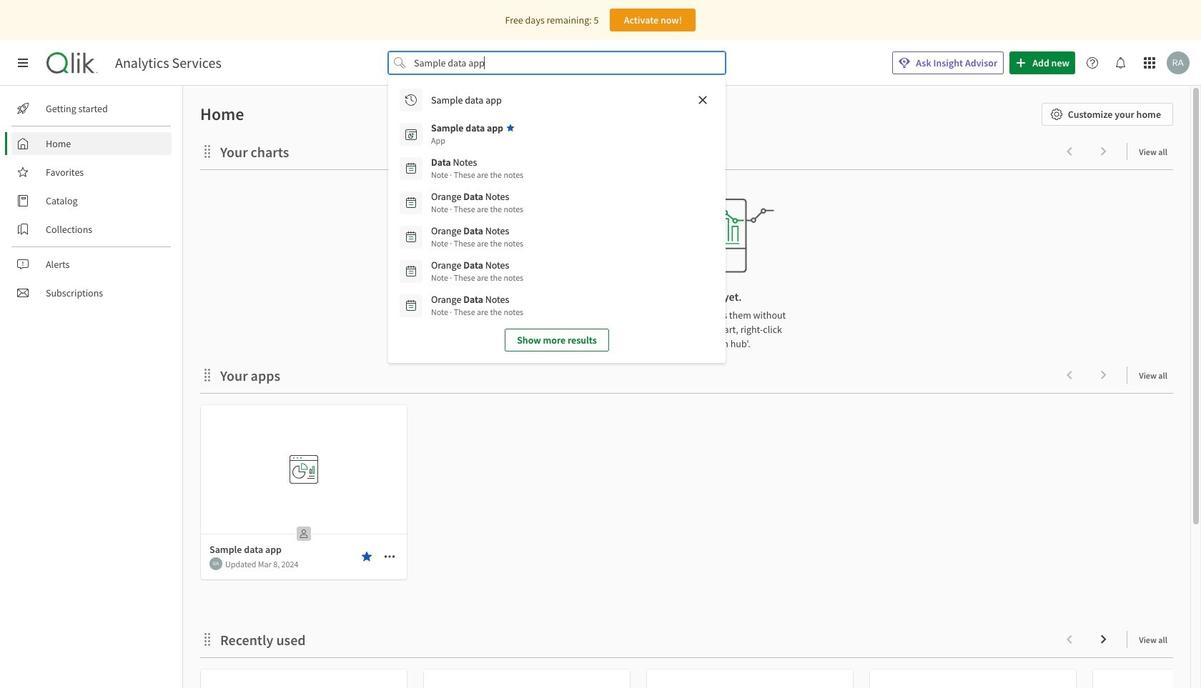 Task type: describe. For each thing, give the bounding box(es) containing it.
favorited item image
[[507, 124, 515, 132]]

ruby anderson element
[[210, 558, 223, 571]]

1 horizontal spatial ruby anderson image
[[1168, 52, 1191, 74]]

sample data app element
[[431, 122, 504, 135]]

1 these are the notes element from the top
[[431, 169, 524, 182]]

0 vertical spatial move collection image
[[200, 144, 215, 158]]

4 these are the notes element from the top
[[431, 272, 524, 285]]

2 vertical spatial move collection image
[[200, 633, 215, 647]]



Task type: locate. For each thing, give the bounding box(es) containing it.
0 vertical spatial ruby anderson image
[[1168, 52, 1191, 74]]

1 vertical spatial ruby anderson image
[[210, 558, 223, 571]]

unfavorite image
[[361, 552, 373, 563]]

move collection image
[[200, 144, 215, 158], [200, 368, 215, 382], [200, 633, 215, 647]]

ruby anderson image
[[1168, 52, 1191, 74], [210, 558, 223, 571]]

5 these are the notes element from the top
[[431, 306, 524, 319]]

1 vertical spatial move collection image
[[200, 368, 215, 382]]

3 these are the notes element from the top
[[431, 238, 524, 250]]

these are the notes element
[[431, 169, 524, 182], [431, 203, 524, 216], [431, 238, 524, 250], [431, 272, 524, 285], [431, 306, 524, 319]]

main content
[[177, 86, 1202, 689]]

analytics services element
[[115, 54, 222, 72]]

recently searched item image
[[406, 94, 417, 106]]

list box
[[394, 83, 720, 358]]

0 horizontal spatial ruby anderson image
[[210, 558, 223, 571]]

Search for content text field
[[411, 52, 703, 74]]

more actions image
[[384, 552, 396, 563]]

2 these are the notes element from the top
[[431, 203, 524, 216]]

close sidebar menu image
[[17, 57, 29, 69]]

navigation pane element
[[0, 92, 182, 311]]



Task type: vqa. For each thing, say whether or not it's contained in the screenshot.
fourth These are the notes element from the top of the page
yes



